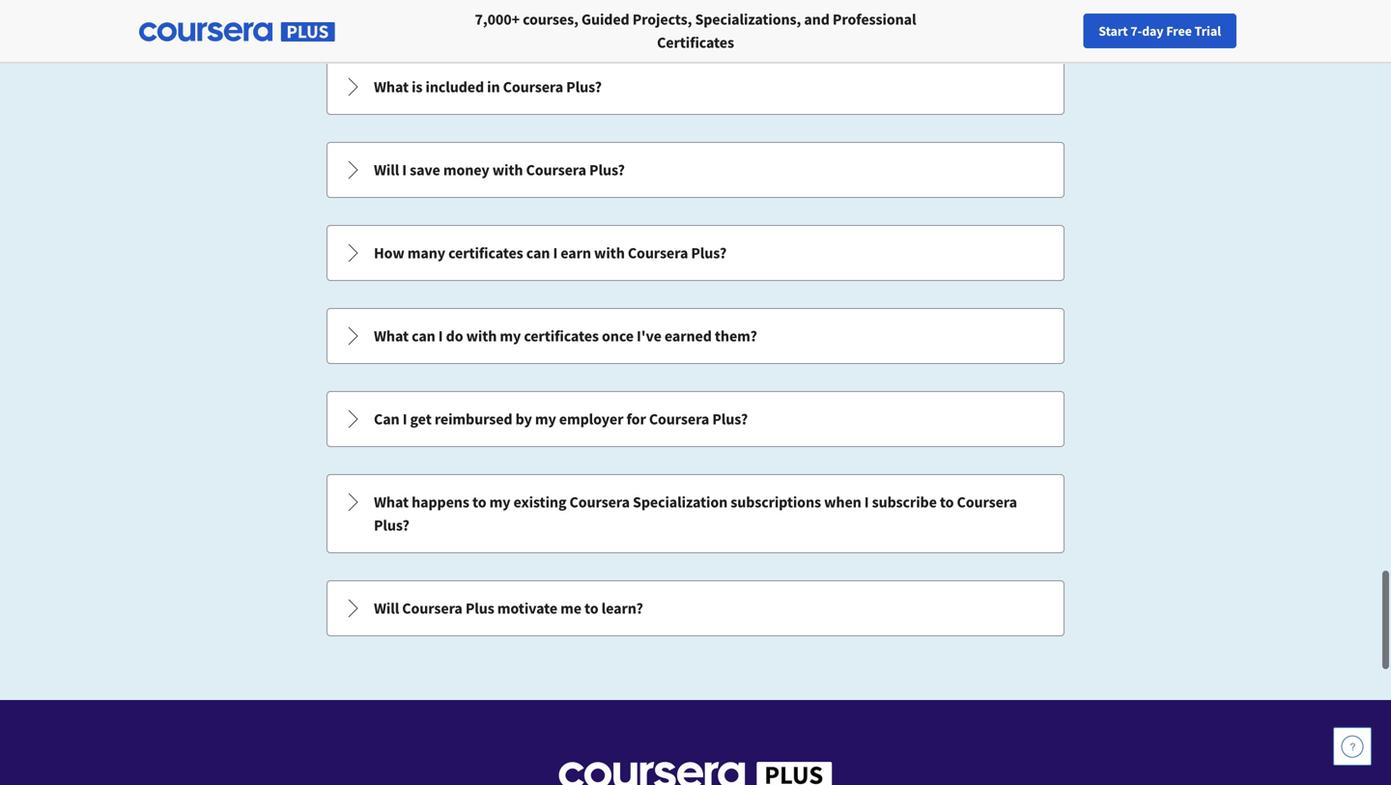 Task type: describe. For each thing, give the bounding box(es) containing it.
coursera right existing at the bottom left of page
[[570, 493, 630, 512]]

reimbursed
[[435, 410, 513, 429]]

earn
[[561, 243, 591, 263]]

by
[[516, 410, 532, 429]]

will i save money with coursera plus?
[[374, 160, 625, 180]]

with inside the 'how many certificates can i earn with coursera plus?' dropdown button
[[594, 243, 625, 263]]

will coursera plus motivate me to learn?
[[374, 599, 643, 618]]

specializations,
[[695, 10, 801, 29]]

is
[[412, 77, 423, 97]]

career
[[1099, 22, 1137, 40]]

trial
[[1195, 22, 1221, 40]]

for
[[627, 410, 646, 429]]

your
[[1043, 22, 1069, 40]]

what can i do with my certificates once i've earned them?
[[374, 327, 757, 346]]

find your new career link
[[1006, 19, 1146, 43]]

professional
[[833, 10, 916, 29]]

will for will coursera plus motivate me to learn?
[[374, 599, 399, 618]]

free
[[1166, 22, 1192, 40]]

0 vertical spatial coursera plus image
[[139, 22, 335, 42]]

new
[[1071, 22, 1097, 40]]

what is included in coursera plus?
[[374, 77, 602, 97]]

what for what can i do with my certificates once i've earned them?
[[374, 327, 409, 346]]

included
[[426, 77, 484, 97]]

find your new career
[[1016, 22, 1137, 40]]

save
[[410, 160, 440, 180]]

courses,
[[523, 10, 578, 29]]

many
[[407, 243, 445, 263]]

learn?
[[602, 599, 643, 618]]

coursera right earn
[[628, 243, 688, 263]]

what happens to my existing coursera specialization subscriptions when i subscribe to coursera plus?
[[374, 493, 1017, 535]]

start
[[1099, 22, 1128, 40]]

0 horizontal spatial certificates
[[448, 243, 523, 263]]

once
[[602, 327, 634, 346]]

7-
[[1131, 22, 1142, 40]]

start 7-day free trial
[[1099, 22, 1221, 40]]

plus
[[465, 599, 494, 618]]

employer
[[559, 410, 624, 429]]

with for plus?
[[492, 160, 523, 180]]

7,000+
[[475, 10, 520, 29]]

me
[[560, 599, 582, 618]]

can i get reimbursed by my employer for coursera plus? button
[[328, 392, 1064, 446]]

how many certificates can i earn with coursera plus?
[[374, 243, 727, 263]]

what is included in coursera plus? button
[[328, 60, 1064, 114]]

1 horizontal spatial certificates
[[524, 327, 599, 346]]

earned
[[665, 327, 712, 346]]

i left do
[[438, 327, 443, 346]]

subscriptions
[[731, 493, 821, 512]]

show notifications image
[[1167, 24, 1190, 47]]

2 horizontal spatial to
[[940, 493, 954, 512]]



Task type: locate. For each thing, give the bounding box(es) containing it.
to right "happens"
[[472, 493, 486, 512]]

what can i do with my certificates once i've earned them? button
[[328, 309, 1064, 363]]

what left do
[[374, 327, 409, 346]]

how many certificates can i earn with coursera plus? button
[[328, 226, 1064, 280]]

find
[[1016, 22, 1040, 40]]

None search field
[[266, 12, 594, 51]]

0 horizontal spatial can
[[412, 327, 435, 346]]

my left existing at the bottom left of page
[[489, 493, 511, 512]]

what
[[374, 77, 409, 97], [374, 327, 409, 346], [374, 493, 409, 512]]

certificates right many at top left
[[448, 243, 523, 263]]

1 horizontal spatial coursera plus image
[[559, 762, 832, 785]]

coursera plus image
[[139, 22, 335, 42], [559, 762, 832, 785]]

my
[[500, 327, 521, 346], [535, 410, 556, 429], [489, 493, 511, 512]]

get
[[410, 410, 432, 429]]

i left get
[[403, 410, 407, 429]]

2 vertical spatial with
[[466, 327, 497, 346]]

how
[[374, 243, 404, 263]]

projects,
[[633, 10, 692, 29]]

will inside will coursera plus motivate me to learn? "dropdown button"
[[374, 599, 399, 618]]

them?
[[715, 327, 757, 346]]

1 horizontal spatial can
[[526, 243, 550, 263]]

0 vertical spatial certificates
[[448, 243, 523, 263]]

i left save
[[402, 160, 407, 180]]

plus? inside what happens to my existing coursera specialization subscriptions when i subscribe to coursera plus?
[[374, 516, 409, 535]]

with
[[492, 160, 523, 180], [594, 243, 625, 263], [466, 327, 497, 346]]

coursera image
[[23, 16, 146, 47]]

in
[[487, 77, 500, 97]]

will left "plus"
[[374, 599, 399, 618]]

0 vertical spatial will
[[374, 160, 399, 180]]

will coursera plus motivate me to learn? button
[[328, 582, 1064, 636]]

with right earn
[[594, 243, 625, 263]]

7,000+ courses, guided projects, specializations, and professional certificates
[[475, 10, 916, 52]]

i
[[402, 160, 407, 180], [553, 243, 558, 263], [438, 327, 443, 346], [403, 410, 407, 429], [864, 493, 869, 512]]

and
[[804, 10, 830, 29]]

0 vertical spatial can
[[526, 243, 550, 263]]

happens
[[412, 493, 469, 512]]

with inside what can i do with my certificates once i've earned them? dropdown button
[[466, 327, 497, 346]]

will i save money with coursera plus? button
[[328, 143, 1064, 197]]

1 vertical spatial with
[[594, 243, 625, 263]]

with inside will i save money with coursera plus? dropdown button
[[492, 160, 523, 180]]

day
[[1142, 22, 1164, 40]]

1 vertical spatial can
[[412, 327, 435, 346]]

1 will from the top
[[374, 160, 399, 180]]

coursera right subscribe
[[957, 493, 1017, 512]]

specialization
[[633, 493, 728, 512]]

my right by
[[535, 410, 556, 429]]

motivate
[[497, 599, 558, 618]]

with right do
[[466, 327, 497, 346]]

1 vertical spatial certificates
[[524, 327, 599, 346]]

coursera right in
[[503, 77, 563, 97]]

coursera inside dropdown button
[[526, 160, 586, 180]]

with right money
[[492, 160, 523, 180]]

i've
[[637, 327, 662, 346]]

can left do
[[412, 327, 435, 346]]

i inside what happens to my existing coursera specialization subscriptions when i subscribe to coursera plus?
[[864, 493, 869, 512]]

0 horizontal spatial to
[[472, 493, 486, 512]]

coursera inside "dropdown button"
[[402, 599, 463, 618]]

i inside dropdown button
[[402, 160, 407, 180]]

will
[[374, 160, 399, 180], [374, 599, 399, 618]]

help center image
[[1341, 735, 1364, 758]]

0 horizontal spatial coursera plus image
[[139, 22, 335, 42]]

to
[[472, 493, 486, 512], [940, 493, 954, 512], [585, 599, 599, 618]]

what for what is included in coursera plus?
[[374, 77, 409, 97]]

start 7-day free trial button
[[1083, 14, 1237, 48]]

will for will i save money with coursera plus?
[[374, 160, 399, 180]]

to inside will coursera plus motivate me to learn? "dropdown button"
[[585, 599, 599, 618]]

list containing what is included in coursera plus?
[[325, 0, 1067, 639]]

what happens to my existing coursera specialization subscriptions when i subscribe to coursera plus? button
[[328, 475, 1064, 553]]

2 vertical spatial my
[[489, 493, 511, 512]]

will left save
[[374, 160, 399, 180]]

what left is
[[374, 77, 409, 97]]

when
[[824, 493, 861, 512]]

1 horizontal spatial to
[[585, 599, 599, 618]]

what inside what happens to my existing coursera specialization subscriptions when i subscribe to coursera plus?
[[374, 493, 409, 512]]

0 vertical spatial my
[[500, 327, 521, 346]]

coursera left "plus"
[[402, 599, 463, 618]]

certificates left 'once'
[[524, 327, 599, 346]]

1 vertical spatial what
[[374, 327, 409, 346]]

coursera up how many certificates can i earn with coursera plus?
[[526, 160, 586, 180]]

i right when
[[864, 493, 869, 512]]

can left earn
[[526, 243, 550, 263]]

0 vertical spatial with
[[492, 160, 523, 180]]

my right do
[[500, 327, 521, 346]]

can i get reimbursed by my employer for coursera plus?
[[374, 410, 748, 429]]

coursera
[[503, 77, 563, 97], [526, 160, 586, 180], [628, 243, 688, 263], [649, 410, 709, 429], [570, 493, 630, 512], [957, 493, 1017, 512], [402, 599, 463, 618]]

coursera right the for
[[649, 410, 709, 429]]

certificates
[[448, 243, 523, 263], [524, 327, 599, 346]]

1 vertical spatial my
[[535, 410, 556, 429]]

will inside will i save money with coursera plus? dropdown button
[[374, 160, 399, 180]]

plus?
[[566, 77, 602, 97], [589, 160, 625, 180], [691, 243, 727, 263], [712, 410, 748, 429], [374, 516, 409, 535]]

existing
[[514, 493, 567, 512]]

what for what happens to my existing coursera specialization subscriptions when i subscribe to coursera plus?
[[374, 493, 409, 512]]

0 vertical spatial what
[[374, 77, 409, 97]]

to right subscribe
[[940, 493, 954, 512]]

with for certificates
[[466, 327, 497, 346]]

3 what from the top
[[374, 493, 409, 512]]

my for employer
[[535, 410, 556, 429]]

guided
[[581, 10, 630, 29]]

money
[[443, 160, 489, 180]]

my for certificates
[[500, 327, 521, 346]]

plus? inside dropdown button
[[589, 160, 625, 180]]

1 vertical spatial will
[[374, 599, 399, 618]]

can
[[374, 410, 400, 429]]

do
[[446, 327, 463, 346]]

what left "happens"
[[374, 493, 409, 512]]

2 will from the top
[[374, 599, 399, 618]]

list
[[325, 0, 1067, 639]]

subscribe
[[872, 493, 937, 512]]

1 what from the top
[[374, 77, 409, 97]]

2 vertical spatial what
[[374, 493, 409, 512]]

can
[[526, 243, 550, 263], [412, 327, 435, 346]]

certificates
[[657, 33, 734, 52]]

1 vertical spatial coursera plus image
[[559, 762, 832, 785]]

2 what from the top
[[374, 327, 409, 346]]

my inside what happens to my existing coursera specialization subscriptions when i subscribe to coursera plus?
[[489, 493, 511, 512]]

i left earn
[[553, 243, 558, 263]]

to right me on the left of the page
[[585, 599, 599, 618]]



Task type: vqa. For each thing, say whether or not it's contained in the screenshot.
topmost Email
no



